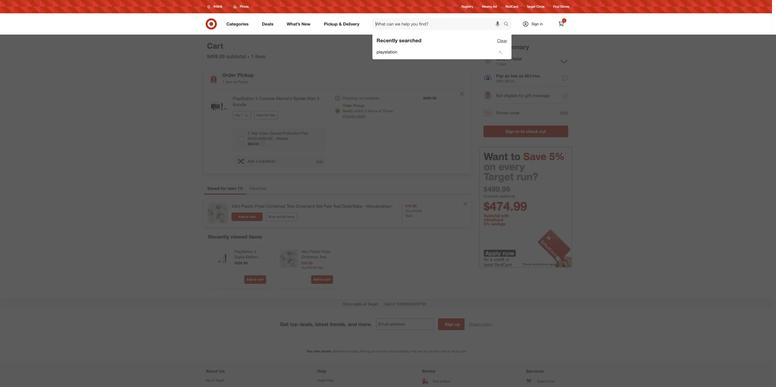 Task type: describe. For each thing, give the bounding box(es) containing it.
1 horizontal spatial stores
[[560, 5, 570, 9]]

target.com
[[451, 350, 467, 354]]

about for about us
[[206, 369, 218, 375]]

pricing,
[[360, 350, 371, 354]]

allstate
[[276, 136, 288, 141]]

ad
[[493, 5, 497, 9]]

see
[[307, 350, 313, 354]]

for right saved
[[221, 186, 227, 191]]

deals,
[[299, 322, 314, 328]]

0 horizontal spatial 5%
[[484, 222, 490, 227]]

40ct plastic finial christmas tree ornament set - wondershop™
[[301, 250, 331, 270]]

sign for sign in
[[532, 22, 539, 26]]

playstation
[[377, 49, 398, 55]]

sign for sign in to check out
[[506, 129, 515, 134]]

up
[[455, 322, 460, 328]]

weekly ad
[[482, 5, 497, 9]]

5 for console
[[256, 96, 258, 101]]

1 vertical spatial redcard
[[487, 218, 503, 223]]

add to cart button inside 40ct plastic finial christmas tree ornament set pale teal/gold/slate - wondershop™ list item
[[232, 213, 263, 222]]

0 vertical spatial redcard
[[506, 5, 518, 9]]

1 vertical spatial add button
[[316, 159, 323, 164]]

$499.99 for $499.99 current subtotal $474.99
[[484, 185, 510, 194]]

sign in to check out button
[[484, 126, 568, 137]]

savings
[[491, 222, 506, 227]]

bundle
[[233, 102, 246, 107]]

items for shop similar items
[[287, 215, 295, 219]]

shop similar items button
[[266, 213, 297, 221]]

man
[[308, 96, 316, 101]]

add inside 40ct plastic finial christmas tree ornament set pale teal/gold/slate - wondershop™ list item
[[239, 215, 245, 219]]

deals link
[[258, 18, 280, 30]]

1 vertical spatial stores
[[422, 369, 435, 375]]

us
[[219, 369, 225, 375]]

subtotal
[[484, 213, 500, 218]]

pay
[[497, 73, 504, 79]]

0 vertical spatial apply.
[[550, 263, 558, 267]]

ready
[[343, 109, 353, 113]]

out
[[540, 129, 546, 134]]

change
[[343, 114, 356, 119]]

weekly ad link
[[482, 4, 497, 9]]

102000529207761
[[396, 302, 427, 307]]

1 horizontal spatial and
[[389, 350, 394, 354]]

current
[[484, 194, 499, 199]]

order summary
[[484, 43, 529, 51]]

save inside button
[[257, 113, 264, 117]]

$499.99)
[[258, 136, 273, 141]]

40ct plastic finial christmas tree ornament set pale teal/gold/slate - wondershop™ link
[[232, 204, 393, 210]]

sign in to check out
[[506, 129, 546, 134]]

cart for cart # 102000529207761
[[384, 302, 392, 307]]

* inside * see offer details. restrictions apply. pricing, promotions and availability may vary by location and at target.com
[[306, 349, 307, 352]]

add to cart button for playstation 5 digital edition console
[[244, 276, 266, 284]]

offer
[[314, 350, 321, 354]]

2 horizontal spatial and
[[441, 350, 447, 354]]

registry link
[[462, 4, 473, 9]]

save for later button
[[254, 111, 278, 120]]

40ct plastic finial christmas tree ornament set pale teal/gold/slate - wondershop™
[[232, 204, 393, 209]]

items for recently viewed items
[[249, 234, 262, 240]]

to inside 40ct plastic finial christmas tree ornament set pale teal/gold/slate - wondershop™ list item
[[246, 215, 249, 219]]

find stores
[[553, 5, 570, 9]]

2 as from the left
[[519, 73, 524, 79]]

saved for later ( 1 )
[[207, 186, 243, 191]]

in for sign in to check out
[[516, 129, 520, 134]]

affirm image
[[484, 75, 492, 80]]

on
[[484, 161, 496, 173]]

top
[[290, 322, 298, 328]]

set for pale
[[316, 204, 323, 209]]

1 horizontal spatial item
[[255, 53, 266, 60]]

summary
[[502, 43, 529, 51]]

find stores link
[[553, 4, 570, 9]]

1 item
[[251, 53, 266, 60]]

#
[[393, 302, 395, 307]]

pickup & delivery
[[324, 21, 360, 27]]

tree for pale
[[287, 204, 295, 209]]

target inside "on every target run?"
[[484, 171, 514, 183]]

more.
[[358, 322, 372, 328]]

add inside $399.99 add to cart
[[247, 278, 253, 282]]

clear
[[497, 38, 507, 43]]

shipping
[[343, 96, 357, 101]]

cart inside $399.99 add to cart
[[258, 278, 264, 282]]

new
[[302, 21, 311, 27]]

1 inside order pickup 1 item at pinole
[[222, 80, 224, 84]]

reg
[[301, 266, 306, 270]]

$499.99 for $499.99
[[423, 96, 437, 101]]

message
[[533, 93, 550, 98]]

low
[[511, 73, 518, 79]]

about us
[[206, 369, 225, 375]]

2 inside order pickup ready within 2 hours at pinole change store
[[365, 109, 367, 113]]

search
[[502, 22, 514, 27]]

(
[[238, 186, 239, 191]]

1 vertical spatial save
[[524, 151, 547, 163]]

0 vertical spatial help
[[317, 369, 327, 375]]

eligible
[[505, 93, 518, 98]]

order for order pickup ready within 2 hours at pinole change store
[[343, 103, 352, 108]]

promotions
[[372, 350, 388, 354]]

1 left favorites
[[239, 186, 242, 191]]

saved
[[207, 186, 220, 191]]

searched
[[399, 37, 422, 44]]

restrictions
[[533, 263, 549, 267]]

Service plan checkbox
[[238, 137, 244, 142]]

at inside order pickup ready within 2 hours at pinole change store
[[379, 109, 382, 113]]

1 vertical spatial target circle
[[537, 380, 555, 384]]

1 horizontal spatial 5%
[[550, 151, 565, 163]]

1 vertical spatial target circle link
[[526, 377, 566, 387]]

target help link
[[317, 377, 351, 386]]

cart item ready to fulfill group
[[204, 89, 471, 174]]

christmas for 40ct plastic finial christmas tree ornament set - wondershop™
[[301, 255, 318, 260]]

latest
[[315, 322, 328, 328]]

favorites link
[[246, 184, 270, 195]]

viewed
[[231, 234, 247, 240]]

with
[[501, 213, 509, 218]]

playstation 5 digital edition console link
[[235, 250, 265, 265]]

playstation 5 console marvel's spider-man 2 bundle link
[[233, 96, 327, 108]]

a for store
[[440, 380, 442, 384]]

- inside 2 year video games protection plan ($450-$499.99) - allstate
[[274, 136, 275, 141]]

40ct plastic finial christmas tree ornament set pale teal/gold/slate - wondershop&#8482; image
[[207, 203, 228, 224]]

trends,
[[330, 322, 347, 328]]

sale for $10.50 reg $15.00 sale
[[406, 214, 413, 218]]

a for substitute
[[256, 159, 258, 164]]

ornament for pale
[[296, 204, 315, 209]]

1 vertical spatial add to cart
[[314, 278, 331, 282]]

* inside want to save 5% *
[[565, 152, 566, 156]]

help inside target help link
[[327, 379, 334, 383]]

playstation for playstation 5 digital edition console
[[235, 250, 253, 254]]

1 inside 1 link
[[564, 19, 565, 22]]

pickup for order pickup 1 item at pinole
[[237, 72, 254, 78]]

1 as from the left
[[505, 73, 510, 79]]

details.
[[321, 350, 332, 354]]

affirm
[[505, 79, 515, 83]]

order pickup 1 item at pinole
[[222, 72, 254, 84]]

credit
[[494, 257, 505, 262]]

sign in link
[[518, 18, 551, 30]]

$69.00
[[248, 142, 259, 146]]

What can we help you find? suggestions appear below search field
[[373, 18, 505, 30]]

for left the gift
[[519, 93, 524, 98]]

within
[[354, 109, 364, 113]]

0 vertical spatial target circle link
[[527, 4, 545, 9]]

redcard inside 'apply now for a credit or debit redcard'
[[495, 262, 512, 268]]

target inside target help link
[[317, 379, 326, 383]]

what's new
[[287, 21, 311, 27]]

add a substitute
[[248, 159, 275, 164]]

shipping not available
[[343, 96, 379, 101]]

item inside order pickup 1 item at pinole
[[225, 80, 233, 84]]

$399.99 add to cart
[[235, 261, 264, 282]]

wondershop™ inside 40ct plastic finial christmas tree ornament set pale teal/gold/slate - wondershop™ link
[[366, 204, 393, 209]]

1 horizontal spatial pickup
[[324, 21, 338, 27]]

get
[[280, 322, 289, 328]]

teal/gold/slate
[[333, 204, 362, 209]]

40ct plastic finial christmas tree ornament set - wondershop™ link
[[301, 250, 332, 270]]

ornament for -
[[301, 260, 318, 265]]

subtotal inside $499.99 current subtotal $474.99
[[500, 194, 515, 199]]

shop for shop similar items
[[268, 215, 276, 219]]

availability
[[395, 350, 410, 354]]

may
[[411, 350, 417, 354]]

pay as low as $51/mo. with affirm
[[497, 73, 541, 83]]

0 horizontal spatial subtotal
[[226, 53, 246, 60]]

apply
[[485, 250, 501, 257]]

sign up button
[[438, 319, 465, 331]]

0 horizontal spatial and
[[348, 322, 357, 328]]

1 horizontal spatial circle
[[547, 380, 555, 384]]

$10.50 reg $15.00 sale
[[301, 261, 324, 270]]

1 right $499.99 subtotal
[[251, 53, 254, 60]]



Task type: locate. For each thing, give the bounding box(es) containing it.
0 vertical spatial wondershop™
[[366, 204, 393, 209]]

shop for shop safely at target
[[343, 302, 352, 307]]

0 vertical spatial add button
[[560, 110, 568, 116]]

want to save 5% *
[[484, 151, 566, 163]]

recently viewed items
[[208, 234, 262, 240]]

set for -
[[319, 260, 325, 265]]

playstation up bundle
[[233, 96, 254, 101]]

at inside order pickup 1 item at pinole
[[234, 80, 237, 84]]

sign left 1 link
[[532, 22, 539, 26]]

2 vertical spatial 2
[[248, 131, 250, 136]]

to left check
[[521, 129, 525, 134]]

playstation up digital
[[235, 250, 253, 254]]

finial up $10.50 reg $15.00 sale
[[322, 250, 331, 254]]

1 horizontal spatial plastic
[[310, 250, 321, 254]]

1 vertical spatial items
[[249, 234, 262, 240]]

a left substitute
[[256, 159, 258, 164]]

pale
[[324, 204, 332, 209]]

in left check
[[516, 129, 520, 134]]

target circle
[[527, 5, 545, 9], [537, 380, 555, 384]]

cart up recently viewed items
[[250, 215, 256, 219]]

0 vertical spatial sign
[[532, 22, 539, 26]]

1 up the playstation 5 console marvel&#39;s spider-man 2 bundle image
[[222, 80, 224, 84]]

promo
[[497, 110, 509, 116]]

0 vertical spatial 5
[[256, 96, 258, 101]]

1 horizontal spatial wondershop™
[[366, 204, 393, 209]]

target circle down services
[[537, 380, 555, 384]]

pinole right hours at the top left
[[383, 109, 393, 113]]

1 vertical spatial order
[[222, 72, 236, 78]]

- right teal/gold/slate
[[364, 204, 365, 209]]

2 horizontal spatial order
[[484, 43, 500, 51]]

order inside order pickup ready within 2 hours at pinole change store
[[343, 103, 352, 108]]

1 vertical spatial 5%
[[484, 222, 490, 227]]

pickup left &
[[324, 21, 338, 27]]

playstation inside "playstation 5 digital edition console"
[[235, 250, 253, 254]]

pinole inside dropdown button
[[240, 5, 249, 9]]

$499.99 current subtotal $474.99
[[484, 185, 527, 214]]

cart for cart
[[207, 41, 223, 51]]

subtotal up order pickup 1 item at pinole
[[226, 53, 246, 60]]

sale down reg
[[406, 214, 413, 218]]

1 vertical spatial pickup
[[237, 72, 254, 78]]

add button
[[560, 110, 568, 116], [316, 159, 323, 164]]

order pickup ready within 2 hours at pinole change store
[[343, 103, 393, 119]]

2 vertical spatial pickup
[[353, 103, 364, 108]]

0 vertical spatial about
[[206, 369, 218, 375]]

apply now for a credit or debit redcard
[[484, 250, 515, 268]]

finial inside list item
[[255, 204, 265, 209]]

1 horizontal spatial cart
[[258, 278, 264, 282]]

digital
[[235, 255, 245, 260]]

$10.50 for $10.50 reg $15.00 sale
[[301, 261, 313, 266]]

plastic for 40ct plastic finial christmas tree ornament set - wondershop™
[[310, 250, 321, 254]]

set inside '40ct plastic finial christmas tree ornament set - wondershop™'
[[319, 260, 325, 265]]

order down $499.99 subtotal
[[222, 72, 236, 78]]

at right hours at the top left
[[379, 109, 382, 113]]

a inside 'apply now for a credit or debit redcard'
[[490, 257, 493, 262]]

reg
[[406, 209, 411, 213]]

add to cart up the "viewed"
[[239, 215, 256, 219]]

for inside 'apply now for a credit or debit redcard'
[[484, 257, 489, 262]]

find left store
[[433, 380, 439, 384]]

by
[[425, 350, 428, 354]]

target inside about target link
[[216, 379, 224, 383]]

5 up save for later
[[256, 96, 258, 101]]

1 vertical spatial *
[[306, 349, 307, 352]]

1 horizontal spatial console
[[259, 96, 275, 101]]

plastic inside 40ct plastic finial christmas tree ornament set pale teal/gold/slate - wondershop™ link
[[241, 204, 254, 209]]

pickup
[[324, 21, 338, 27], [237, 72, 254, 78], [353, 103, 364, 108]]

substitute
[[259, 159, 275, 164]]

Store pickup radio
[[335, 109, 340, 114]]

as
[[505, 73, 510, 79], [519, 73, 524, 79]]

0 horizontal spatial help
[[317, 369, 327, 375]]

not
[[497, 93, 503, 98]]

tree for -
[[319, 255, 326, 260]]

add
[[560, 110, 568, 115], [248, 159, 255, 164], [316, 159, 323, 164], [239, 215, 245, 219], [247, 278, 253, 282], [314, 278, 320, 282]]

1 horizontal spatial help
[[327, 379, 334, 383]]

1 horizontal spatial add button
[[560, 110, 568, 116]]

0 horizontal spatial item
[[225, 80, 233, 84]]

plastic up $10.50 reg $15.00 sale
[[310, 250, 321, 254]]

0 horizontal spatial console
[[235, 260, 248, 265]]

christmas inside '40ct plastic finial christmas tree ornament set - wondershop™'
[[301, 255, 318, 260]]

plan
[[301, 131, 308, 136]]

playstation inside playstation 5 console marvel's spider-man 2 bundle
[[233, 96, 254, 101]]

ornament inside '40ct plastic finial christmas tree ornament set - wondershop™'
[[301, 260, 318, 265]]

- inside list item
[[364, 204, 365, 209]]

sale
[[406, 214, 413, 218], [317, 266, 324, 270]]

0 horizontal spatial later
[[228, 186, 237, 191]]

shop left 'safely'
[[343, 302, 352, 307]]

items
[[287, 215, 295, 219], [249, 234, 262, 240]]

in for sign in
[[540, 22, 543, 26]]

recently searched
[[377, 37, 422, 44]]

playstation 5 digital edition console image
[[213, 250, 231, 268], [213, 250, 231, 268]]

2 vertical spatial sign
[[445, 322, 454, 328]]

for down playstation 5 console marvel's spider-man 2 bundle
[[265, 113, 268, 117]]

later left (
[[228, 186, 237, 191]]

later inside button
[[269, 113, 276, 117]]

weekly
[[482, 5, 492, 9]]

recently left the "viewed"
[[208, 234, 229, 240]]

0 vertical spatial $10.50
[[406, 204, 417, 208]]

cart down 40ct plastic finial christmas tree ornament set - wondershop™ "link"
[[325, 278, 331, 282]]

* see offer details. restrictions apply. pricing, promotions and availability may vary by location and at target.com
[[306, 349, 467, 354]]

apply. inside * see offer details. restrictions apply. pricing, promotions and availability may vary by location and at target.com
[[351, 350, 359, 354]]

privacy
[[469, 323, 481, 327]]

stores up find a store link
[[422, 369, 435, 375]]

cart down playstation 5 digital edition console link on the left bottom of the page
[[258, 278, 264, 282]]

0 horizontal spatial a
[[256, 159, 258, 164]]

5 inside "playstation 5 digital edition console"
[[254, 250, 256, 254]]

94806 button
[[204, 2, 228, 11]]

2 left year
[[248, 131, 250, 136]]

for inside save for later button
[[265, 113, 268, 117]]

save up run?
[[524, 151, 547, 163]]

set inside list item
[[316, 204, 323, 209]]

items inside 'button'
[[287, 215, 295, 219]]

add to cart button down $10.50 reg $15.00 sale
[[311, 276, 333, 284]]

0 vertical spatial *
[[565, 152, 566, 156]]

save up video
[[257, 113, 264, 117]]

to up the "viewed"
[[246, 215, 249, 219]]

christmas up $10.50 reg $15.00 sale
[[301, 255, 318, 260]]

2 vertical spatial a
[[440, 380, 442, 384]]

$10.50 inside $10.50 reg $15.00 sale
[[406, 204, 417, 208]]

circle
[[537, 5, 545, 9], [547, 380, 555, 384]]

2 horizontal spatial pickup
[[353, 103, 364, 108]]

1 horizontal spatial in
[[540, 22, 543, 26]]

target circle link up sign in
[[527, 4, 545, 9]]

find for find stores
[[553, 5, 559, 9]]

0 horizontal spatial $10.50
[[301, 261, 313, 266]]

$15.00 for $10.50 reg $15.00 sale
[[307, 266, 317, 270]]

clear link
[[497, 38, 507, 43]]

a inside group
[[256, 159, 258, 164]]

sign inside button
[[445, 322, 454, 328]]

to inside $399.99 add to cart
[[254, 278, 257, 282]]

0 vertical spatial cart
[[207, 41, 223, 51]]

0 vertical spatial console
[[259, 96, 275, 101]]

deals
[[262, 21, 274, 27]]

ornament up reg
[[301, 260, 318, 265]]

cart up $499.99 subtotal
[[207, 41, 223, 51]]

1 horizontal spatial sign
[[506, 129, 515, 134]]

target
[[527, 5, 536, 9], [484, 171, 514, 183], [368, 302, 378, 307], [216, 379, 224, 383], [317, 379, 326, 383], [537, 380, 546, 384]]

0 vertical spatial target circle
[[527, 5, 545, 9]]

add to cart button up the "viewed"
[[232, 213, 263, 222]]

playstation 5 console marvel's spider-man 2 bundle
[[233, 96, 319, 107]]

2 vertical spatial $499.99
[[484, 185, 510, 194]]

0 vertical spatial circle
[[537, 5, 545, 9]]

0 horizontal spatial cart
[[250, 215, 256, 219]]

as up affirm in the top right of the page
[[505, 73, 510, 79]]

40ct down (
[[232, 204, 240, 209]]

0 horizontal spatial christmas
[[266, 204, 286, 209]]

finial down favorites 'link'
[[255, 204, 265, 209]]

1 horizontal spatial $10.50
[[406, 204, 417, 208]]

1 vertical spatial later
[[228, 186, 237, 191]]

to right want
[[511, 151, 521, 163]]

to down $10.50 reg $15.00 sale
[[321, 278, 324, 282]]

$499.99 for $499.99 subtotal
[[207, 53, 225, 60]]

2 left hours at the top left
[[365, 109, 367, 113]]

tree up $10.50 reg $15.00 sale
[[319, 255, 326, 260]]

about for about target
[[206, 379, 215, 383]]

a left store
[[440, 380, 442, 384]]

subtotal right current
[[500, 194, 515, 199]]

0 vertical spatial stores
[[560, 5, 570, 9]]

1 horizontal spatial save
[[524, 151, 547, 163]]

ornament
[[296, 204, 315, 209], [301, 260, 318, 265]]

and left more.
[[348, 322, 357, 328]]

video
[[259, 131, 269, 136]]

tree inside list item
[[287, 204, 295, 209]]

$15.00 for $10.50 reg $15.00 sale
[[412, 209, 422, 213]]

shop inside shop similar items 'button'
[[268, 215, 276, 219]]

0 vertical spatial 2
[[317, 96, 319, 101]]

promo code
[[497, 110, 520, 116]]

and left availability
[[389, 350, 394, 354]]

finial for 40ct plastic finial christmas tree ornament set pale teal/gold/slate - wondershop™
[[255, 204, 265, 209]]

playstation 5 digital edition console
[[235, 250, 258, 265]]

0 vertical spatial save
[[257, 113, 264, 117]]

pinole up categories link
[[240, 5, 249, 9]]

1 horizontal spatial later
[[269, 113, 276, 117]]

0 horizontal spatial stores
[[422, 369, 435, 375]]

5%
[[550, 151, 565, 163], [484, 222, 490, 227]]

0 vertical spatial 40ct
[[232, 204, 240, 209]]

40ct for 40ct plastic finial christmas tree ornament set - wondershop™
[[301, 250, 309, 254]]

$51/mo.
[[525, 73, 541, 79]]

playstation link
[[377, 47, 495, 59]]

sign down promo code
[[506, 129, 515, 134]]

sign in
[[532, 22, 543, 26]]

2 right man on the top of page
[[317, 96, 319, 101]]

2 year video games protection plan ($450-$499.99) - allstate
[[248, 131, 308, 141]]

items right the "viewed"
[[249, 234, 262, 240]]

console down digital
[[235, 260, 248, 265]]

1 horizontal spatial items
[[287, 215, 295, 219]]

christmas inside list item
[[266, 204, 286, 209]]

1 vertical spatial sign
[[506, 129, 515, 134]]

plastic inside '40ct plastic finial christmas tree ornament set - wondershop™'
[[310, 250, 321, 254]]

$10.50 for $10.50 reg $15.00 sale
[[406, 204, 417, 208]]

at right 'safely'
[[364, 302, 367, 307]]

1 horizontal spatial finial
[[322, 250, 331, 254]]

pinole up bundle
[[238, 80, 248, 84]]

for
[[519, 93, 524, 98], [265, 113, 268, 117], [221, 186, 227, 191], [484, 257, 489, 262]]

0 vertical spatial $15.00
[[412, 209, 422, 213]]

5
[[256, 96, 258, 101], [254, 250, 256, 254]]

sale for $10.50 reg $15.00 sale
[[317, 266, 324, 270]]

want
[[484, 151, 508, 163]]

2 horizontal spatial cart
[[325, 278, 331, 282]]

later for saved for later ( 1 )
[[228, 186, 237, 191]]

stores up 1 link
[[560, 5, 570, 9]]

1 vertical spatial -
[[364, 204, 365, 209]]

$15.00 inside $10.50 reg $15.00 sale
[[307, 266, 317, 270]]

0 horizontal spatial $499.99
[[207, 53, 225, 60]]

pickup down the 1 item
[[237, 72, 254, 78]]

at inside * see offer details. restrictions apply. pricing, promotions and availability may vary by location and at target.com
[[447, 350, 450, 354]]

games
[[270, 131, 282, 136]]

0 horizontal spatial cart
[[207, 41, 223, 51]]

available
[[365, 96, 379, 101]]

None radio
[[335, 96, 340, 101]]

0 vertical spatial tree
[[287, 204, 295, 209]]

cart inside 40ct plastic finial christmas tree ornament set pale teal/gold/slate - wondershop™ list item
[[250, 215, 256, 219]]

&
[[339, 21, 342, 27]]

find for find a store
[[433, 380, 439, 384]]

0 vertical spatial recently
[[377, 37, 398, 44]]

add to cart down $10.50 reg $15.00 sale
[[314, 278, 331, 282]]

recently for recently searched
[[377, 37, 398, 44]]

sign
[[532, 22, 539, 26], [506, 129, 515, 134], [445, 322, 454, 328]]

0 horizontal spatial save
[[257, 113, 264, 117]]

wondershop™ inside '40ct plastic finial christmas tree ornament set - wondershop™'
[[301, 266, 325, 270]]

apply. right restrictions
[[550, 263, 558, 267]]

add to cart button
[[232, 213, 263, 222], [244, 276, 266, 284], [311, 276, 333, 284]]

None text field
[[376, 319, 434, 331]]

help
[[317, 369, 327, 375], [327, 379, 334, 383]]

0 horizontal spatial sale
[[317, 266, 324, 270]]

order for order pickup 1 item at pinole
[[222, 72, 236, 78]]

find up 1 link
[[553, 5, 559, 9]]

0 vertical spatial find
[[553, 5, 559, 9]]

- right $10.50 reg $15.00 sale
[[326, 260, 327, 265]]

40ct up $10.50 reg $15.00 sale
[[301, 250, 309, 254]]

on every target run?
[[484, 161, 539, 183]]

order for order summary
[[484, 43, 500, 51]]

40ct inside list item
[[232, 204, 240, 209]]

every
[[499, 161, 525, 173]]

2 vertical spatial order
[[343, 103, 352, 108]]

1 horizontal spatial shop
[[343, 302, 352, 307]]

target circle link down services
[[526, 377, 566, 387]]

order
[[484, 43, 500, 51], [222, 72, 236, 78], [343, 103, 352, 108]]

location
[[429, 350, 440, 354]]

store
[[357, 114, 365, 119]]

plastic down )
[[241, 204, 254, 209]]

0 horizontal spatial $15.00
[[307, 266, 317, 270]]

christmas for 40ct plastic finial christmas tree ornament set pale teal/gold/slate - wondershop™
[[266, 204, 286, 209]]

order left 'summary' at the right of page
[[484, 43, 500, 51]]

sign inside button
[[506, 129, 515, 134]]

in
[[540, 22, 543, 26], [516, 129, 520, 134]]

shop left similar
[[268, 215, 276, 219]]

0 horizontal spatial shop
[[268, 215, 276, 219]]

pickup inside order pickup 1 item at pinole
[[237, 72, 254, 78]]

40ct plastic finial christmas tree ornament set pale teal/gold/slate - wondershop™ list item
[[204, 199, 471, 227]]

about
[[206, 369, 218, 375], [206, 379, 215, 383]]

2 horizontal spatial sign
[[532, 22, 539, 26]]

items right similar
[[287, 215, 295, 219]]

a left credit at the bottom right of the page
[[490, 257, 493, 262]]

*some
[[522, 263, 532, 267]]

to inside button
[[521, 129, 525, 134]]

pinole inside order pickup ready within 2 hours at pinole change store
[[383, 109, 393, 113]]

at left target.com
[[447, 350, 450, 354]]

what's
[[287, 21, 300, 27]]

$10.50 inside $10.50 reg $15.00 sale
[[301, 261, 313, 266]]

pickup inside order pickup ready within 2 hours at pinole change store
[[353, 103, 364, 108]]

categories
[[227, 21, 249, 27]]

in inside sign in link
[[540, 22, 543, 26]]

cart left #
[[384, 302, 392, 307]]

recently for recently viewed items
[[208, 234, 229, 240]]

1 horizontal spatial cart
[[384, 302, 392, 307]]

1 vertical spatial plastic
[[310, 250, 321, 254]]

0 vertical spatial subtotal
[[226, 53, 246, 60]]

$10.50 reg $15.00 sale
[[406, 204, 422, 218]]

1 horizontal spatial *
[[565, 152, 566, 156]]

5% savings
[[484, 222, 506, 227]]

1 horizontal spatial $499.99
[[423, 96, 437, 101]]

0 vertical spatial item
[[255, 53, 266, 60]]

about down about us
[[206, 379, 215, 383]]

1 down find stores link
[[564, 19, 565, 22]]

categories link
[[222, 18, 255, 30]]

ornament left pale
[[296, 204, 315, 209]]

$499.99
[[207, 53, 225, 60], [423, 96, 437, 101], [484, 185, 510, 194]]

40ct for 40ct plastic finial christmas tree ornament set pale teal/gold/slate - wondershop™
[[232, 204, 240, 209]]

plastic
[[241, 204, 254, 209], [310, 250, 321, 254]]

0 horizontal spatial finial
[[255, 204, 265, 209]]

pickup & delivery link
[[319, 18, 366, 30]]

order inside order pickup 1 item at pinole
[[222, 72, 236, 78]]

40ct
[[232, 204, 240, 209], [301, 250, 309, 254]]

in inside sign in to check out button
[[516, 129, 520, 134]]

and right 'location'
[[441, 350, 447, 354]]

($450-
[[248, 136, 258, 141]]

pinole
[[240, 5, 249, 9], [238, 80, 248, 84], [383, 109, 393, 113]]

5 up edition
[[254, 250, 256, 254]]

2 inside 2 year video games protection plan ($450-$499.99) - allstate
[[248, 131, 250, 136]]

0 horizontal spatial pickup
[[237, 72, 254, 78]]

at up bundle
[[234, 80, 237, 84]]

save
[[257, 113, 264, 117], [524, 151, 547, 163]]

later for save for later
[[269, 113, 276, 117]]

1 about from the top
[[206, 369, 218, 375]]

marvel's
[[276, 96, 292, 101]]

sale right reg
[[317, 266, 324, 270]]

sale inside $10.50 reg $15.00 sale
[[317, 266, 324, 270]]

pickup for order pickup ready within 2 hours at pinole change store
[[353, 103, 364, 108]]

for left credit at the bottom right of the page
[[484, 257, 489, 262]]

or
[[506, 257, 510, 262]]

1 horizontal spatial order
[[343, 103, 352, 108]]

0 vertical spatial plastic
[[241, 204, 254, 209]]

0 vertical spatial set
[[316, 204, 323, 209]]

- inside '40ct plastic finial christmas tree ornament set - wondershop™'
[[326, 260, 327, 265]]

playstation 5 console marvel&#39;s spider-man 2 bundle image
[[208, 96, 230, 117]]

$10.50
[[406, 204, 417, 208], [301, 261, 313, 266]]

year
[[251, 131, 258, 136]]

1 vertical spatial $499.99
[[423, 96, 437, 101]]

subtotal with
[[484, 213, 510, 218]]

target circle up sign in
[[527, 5, 545, 9]]

console inside "playstation 5 digital edition console"
[[235, 260, 248, 265]]

tree inside '40ct plastic finial christmas tree ornament set - wondershop™'
[[319, 255, 326, 260]]

1 vertical spatial finial
[[322, 250, 331, 254]]

console inside playstation 5 console marvel's spider-man 2 bundle
[[259, 96, 275, 101]]

add to cart button for 40ct plastic finial christmas tree ornament set - wondershop™
[[311, 276, 333, 284]]

to down edition
[[254, 278, 257, 282]]

$15.00 inside $10.50 reg $15.00 sale
[[412, 209, 422, 213]]

pickup up within
[[353, 103, 364, 108]]

0 horizontal spatial -
[[274, 136, 275, 141]]

40ct inside '40ct plastic finial christmas tree ornament set - wondershop™'
[[301, 250, 309, 254]]

pinole inside order pickup 1 item at pinole
[[238, 80, 248, 84]]

5 for digital
[[254, 250, 256, 254]]

2 about from the top
[[206, 379, 215, 383]]

finial inside '40ct plastic finial christmas tree ornament set - wondershop™'
[[322, 250, 331, 254]]

tree up shop similar items on the bottom of page
[[287, 204, 295, 209]]

1 vertical spatial tree
[[319, 255, 326, 260]]

- down games
[[274, 136, 275, 141]]

redcard link
[[506, 4, 518, 9]]

affirm image
[[484, 74, 492, 83]]

1 vertical spatial in
[[516, 129, 520, 134]]

40ct plastic finial christmas tree ornament set - wondershop™ image
[[280, 250, 298, 268], [280, 250, 298, 268]]

as right low
[[519, 73, 524, 79]]

sign for sign up
[[445, 322, 454, 328]]

$499.99 inside $499.99 current subtotal $474.99
[[484, 185, 510, 194]]

1 horizontal spatial christmas
[[301, 255, 318, 260]]

order up ready
[[343, 103, 352, 108]]

ornament inside list item
[[296, 204, 315, 209]]

christmas up similar
[[266, 204, 286, 209]]

1 horizontal spatial sale
[[406, 214, 413, 218]]

set
[[316, 204, 323, 209], [319, 260, 325, 265]]

playstation
[[233, 96, 254, 101], [235, 250, 253, 254]]

add to cart button down $399.99
[[244, 276, 266, 284]]

cart
[[250, 215, 256, 219], [258, 278, 264, 282], [325, 278, 331, 282]]

protection
[[283, 131, 300, 136]]

$499.99 inside cart item ready to fulfill group
[[423, 96, 437, 101]]

1 link
[[556, 18, 567, 30]]

5 inside playstation 5 console marvel's spider-man 2 bundle
[[256, 96, 258, 101]]

1 vertical spatial 5
[[254, 250, 256, 254]]

1 horizontal spatial tree
[[319, 255, 326, 260]]

0 horizontal spatial apply.
[[351, 350, 359, 354]]

registry
[[462, 5, 473, 9]]

apply. left pricing,
[[351, 350, 359, 354]]

0 vertical spatial shop
[[268, 215, 276, 219]]

0 horizontal spatial items
[[249, 234, 262, 240]]

playstation for playstation 5 console marvel's spider-man 2 bundle
[[233, 96, 254, 101]]

sale inside $10.50 reg $15.00 sale
[[406, 214, 413, 218]]

2 inside playstation 5 console marvel's spider-man 2 bundle
[[317, 96, 319, 101]]

0 horizontal spatial wondershop™
[[301, 266, 325, 270]]

add to cart inside 40ct plastic finial christmas tree ornament set pale teal/gold/slate - wondershop™ list item
[[239, 215, 256, 219]]

recently up playstation
[[377, 37, 398, 44]]

1 vertical spatial subtotal
[[500, 194, 515, 199]]

finial for 40ct plastic finial christmas tree ornament set - wondershop™
[[322, 250, 331, 254]]

about up about target
[[206, 369, 218, 375]]

sign left up
[[445, 322, 454, 328]]

plastic for 40ct plastic finial christmas tree ornament set pale teal/gold/slate - wondershop™
[[241, 204, 254, 209]]

$15.00
[[412, 209, 422, 213], [307, 266, 317, 270]]

console up save for later
[[259, 96, 275, 101]]

0 horizontal spatial plastic
[[241, 204, 254, 209]]

1 horizontal spatial subtotal
[[500, 194, 515, 199]]

in left 1 link
[[540, 22, 543, 26]]

later down playstation 5 console marvel's spider-man 2 bundle
[[269, 113, 276, 117]]



Task type: vqa. For each thing, say whether or not it's contained in the screenshot.
Recently viewed items
yes



